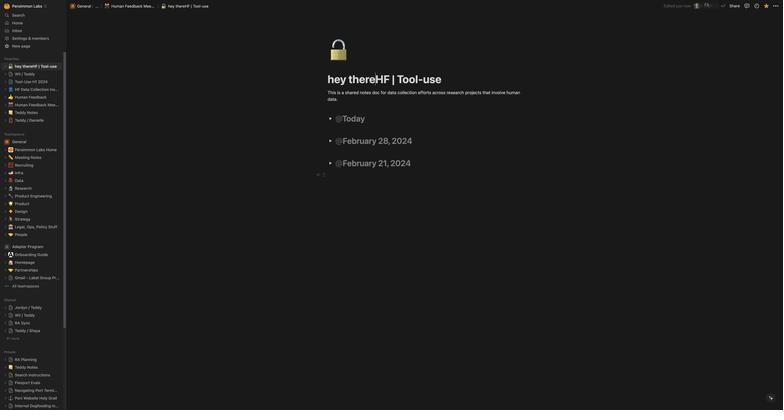 Task type: locate. For each thing, give the bounding box(es) containing it.
🏛️ image
[[8, 224, 13, 230]]

🧱 image
[[8, 178, 13, 184]]

open image
[[4, 72, 7, 76], [4, 80, 7, 83], [4, 88, 7, 91], [4, 96, 7, 99], [4, 103, 7, 107], [4, 111, 7, 114], [329, 117, 332, 120], [4, 148, 7, 152], [4, 156, 7, 159], [4, 164, 7, 167], [4, 171, 7, 175], [4, 179, 7, 182], [4, 187, 7, 190], [4, 225, 7, 229], [4, 253, 7, 256], [4, 261, 7, 264], [4, 269, 7, 272], [4, 306, 7, 309], [4, 314, 7, 317], [4, 321, 7, 325], [4, 358, 7, 361], [4, 366, 7, 369], [4, 381, 7, 385], [4, 404, 7, 408]]

1 horizontal spatial 🔓 image
[[328, 36, 349, 65]]

🔓 image
[[328, 36, 349, 65], [8, 63, 13, 70]]

✏️ image
[[8, 154, 13, 161]]

🏠 image
[[8, 259, 13, 266]]

comments image
[[744, 3, 750, 9]]

favorited image
[[764, 3, 769, 9]]

click to add below. option-click to add a block above image
[[316, 172, 320, 178]]

🔧 image
[[8, 193, 13, 199]]

drag image
[[322, 173, 326, 177]]

open image
[[4, 65, 7, 68], [4, 119, 7, 122], [329, 139, 332, 142], [329, 162, 332, 165], [4, 194, 7, 198], [4, 202, 7, 205], [4, 210, 7, 213], [4, 218, 7, 221], [4, 233, 7, 236], [4, 276, 7, 280], [4, 329, 7, 332], [4, 374, 7, 377], [4, 389, 7, 392], [4, 397, 7, 400]]

🪟 image
[[8, 117, 13, 124]]

🚢 image
[[8, 170, 13, 176]]

👍 image
[[8, 94, 13, 101]]

🧮 image
[[8, 162, 13, 169]]

change page icon image
[[8, 72, 13, 77], [8, 79, 13, 84], [8, 87, 13, 92], [8, 147, 13, 152], [8, 252, 13, 257], [8, 275, 13, 280], [8, 305, 13, 310], [8, 313, 13, 318], [8, 321, 13, 326], [8, 328, 13, 333], [8, 357, 13, 362], [8, 373, 13, 378], [8, 380, 13, 385], [8, 388, 13, 393], [8, 404, 13, 408]]



Task type: describe. For each thing, give the bounding box(es) containing it.
0 horizontal spatial 🔓 image
[[8, 63, 13, 70]]

🌟 image
[[8, 201, 13, 207]]

updates image
[[754, 3, 760, 9]]

🚴 image
[[8, 216, 13, 223]]

🤝 image
[[8, 267, 13, 274]]

⚓ image
[[8, 395, 13, 402]]

🎊 image
[[105, 3, 109, 10]]

🤝 image
[[8, 232, 13, 238]]

📔 image
[[8, 109, 13, 116]]

📔 image
[[8, 364, 13, 371]]

🔬 image
[[8, 185, 13, 192]]

a image
[[4, 244, 10, 250]]

🔸 image
[[8, 208, 13, 215]]

🎊 image
[[8, 102, 13, 108]]

🔓 image
[[161, 3, 166, 10]]



Task type: vqa. For each thing, say whether or not it's contained in the screenshot.
😀 image
no



